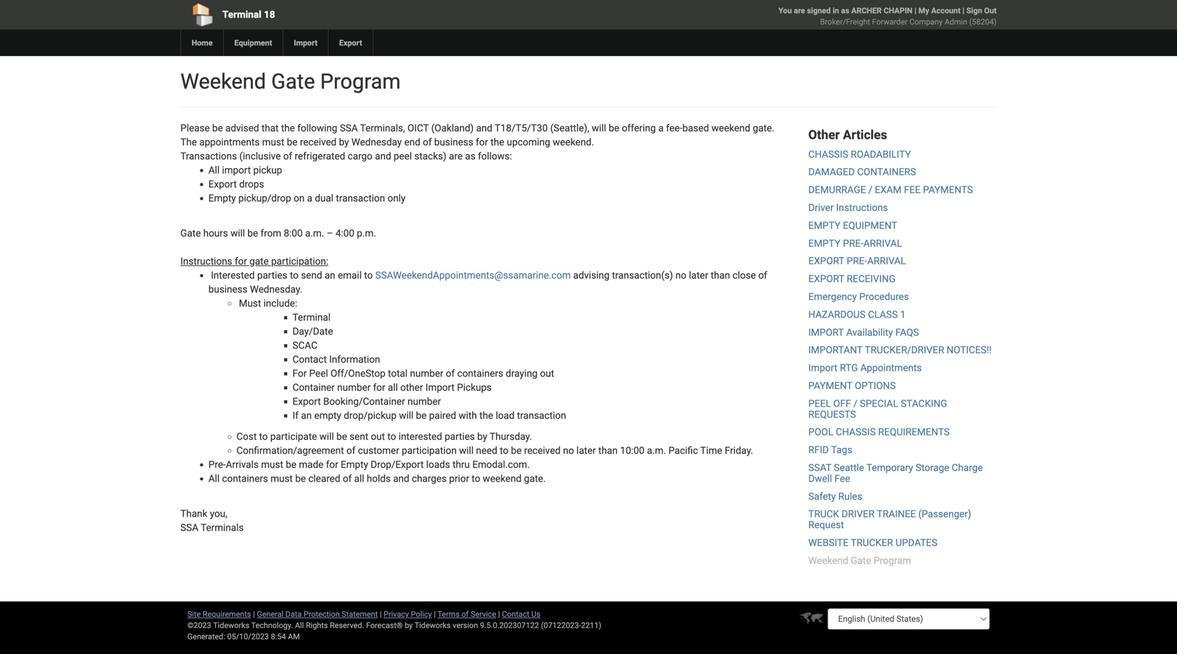 Task type: locate. For each thing, give the bounding box(es) containing it.
are inside please be advised that the following ssa terminals, oict (oakland) and t18/t5/t30 (seattle), will be offering a fee-based weekend gate. the appointments must be received by wednesday end of business for the upcoming weekend. transactions (inclusive of refrigerated cargo and peel stacks) are as follows: all import pickup export drops empty pickup/drop on a dual transaction only
[[449, 150, 463, 162]]

1 horizontal spatial import
[[426, 382, 455, 393]]

1 horizontal spatial ssa
[[340, 122, 358, 134]]

cargo
[[348, 150, 373, 162]]

all down pre-
[[209, 473, 220, 485]]

articles
[[844, 128, 888, 142]]

1 vertical spatial must
[[261, 459, 284, 470]]

export down import
[[209, 178, 237, 190]]

1 horizontal spatial than
[[711, 270, 731, 281]]

0 vertical spatial transaction
[[336, 192, 385, 204]]

advising
[[574, 270, 610, 281]]

as
[[842, 6, 850, 15], [465, 150, 476, 162]]

(passenger)
[[919, 508, 972, 520]]

1 horizontal spatial later
[[689, 270, 709, 281]]

for up booking/container
[[373, 382, 386, 393]]

/ right the off
[[854, 398, 858, 409]]

of right the cleared
[[343, 473, 352, 485]]

1 vertical spatial import
[[809, 362, 838, 374]]

gate. left other
[[753, 122, 775, 134]]

2 vertical spatial export
[[293, 396, 321, 407]]

be left sent
[[337, 431, 347, 442]]

pre- down empty equipment "link"
[[844, 238, 864, 249]]

the
[[181, 136, 197, 148]]

driver instructions link
[[809, 202, 889, 214]]

important trucker/driver notices!! link
[[809, 344, 992, 356]]

| left 'sign'
[[963, 6, 965, 15]]

for inside cost to participate will be sent out to interested parties by thursday. confirmation/agreement of customer participation will need to be received no later than 10:00 a.m. pacific time friday. pre-arrivals must be made for empty drop/export loads thru emodal.com. all containers must be cleared of all holds and charges prior to weekend gate.
[[326, 459, 339, 470]]

by inside cost to participate will be sent out to interested parties by thursday. confirmation/agreement of customer participation will need to be received no later than 10:00 a.m. pacific time friday. pre-arrivals must be made for empty drop/export loads thru emodal.com. all containers must be cleared of all holds and charges prior to weekend gate.
[[478, 431, 488, 442]]

1 vertical spatial weekend
[[809, 555, 849, 566]]

1 horizontal spatial empty
[[341, 459, 369, 470]]

out up customer in the left of the page
[[371, 431, 385, 442]]

2 export from the top
[[809, 273, 845, 285]]

0 horizontal spatial empty
[[209, 192, 236, 204]]

payments
[[924, 184, 974, 196]]

0 vertical spatial import
[[294, 38, 318, 47]]

stacks)
[[415, 150, 447, 162]]

/ left exam
[[869, 184, 873, 196]]

you
[[779, 6, 793, 15]]

parties inside cost to participate will be sent out to interested parties by thursday. confirmation/agreement of customer participation will need to be received no later than 10:00 a.m. pacific time friday. pre-arrivals must be made for empty drop/export loads thru emodal.com. all containers must be cleared of all holds and charges prior to weekend gate.
[[445, 431, 475, 442]]

a left fee-
[[659, 122, 664, 134]]

import inside 'advising transaction(s) no later than close of business wednesday. must include: terminal day/date scac contact information for peel off/onestop total number of containers draying out container number for all other import pickups export booking/container number if an empty drop/pickup will be paired with the load transaction'
[[426, 382, 455, 393]]

1 vertical spatial all
[[209, 473, 220, 485]]

emergency
[[809, 291, 857, 303]]

gate. down emodal.com.
[[524, 473, 546, 485]]

2 horizontal spatial and
[[476, 122, 493, 134]]

will up thru
[[459, 445, 474, 456]]

0 vertical spatial as
[[842, 6, 850, 15]]

transaction(s)
[[612, 270, 674, 281]]

1 vertical spatial contact
[[502, 610, 530, 619]]

1 horizontal spatial contact
[[502, 610, 530, 619]]

for up the cleared
[[326, 459, 339, 470]]

received down "following"
[[300, 136, 337, 148]]

weekend inside cost to participate will be sent out to interested parties by thursday. confirmation/agreement of customer participation will need to be received no later than 10:00 a.m. pacific time friday. pre-arrivals must be made for empty drop/export loads thru emodal.com. all containers must be cleared of all holds and charges prior to weekend gate.
[[483, 473, 522, 485]]

import inside other articles chassis roadability damaged containers demurrage / exam fee payments driver instructions empty equipment empty pre-arrival export pre-arrival export receiving emergency procedures hazardous class 1 import availability faqs important trucker/driver notices!! import rtg appointments payment options peel off / special stacking requests pool chassis requirements rfid tags ssat seattle temporary storage charge dwell fee safety rules truck driver trainee (passenger) request website trucker updates weekend gate program
[[809, 362, 838, 374]]

empty down customer in the left of the page
[[341, 459, 369, 470]]

0 vertical spatial later
[[689, 270, 709, 281]]

as down business for
[[465, 150, 476, 162]]

1 horizontal spatial out
[[540, 368, 555, 379]]

chassis up damaged
[[809, 149, 849, 160]]

export down terminal 18 link
[[339, 38, 362, 47]]

0 horizontal spatial export
[[209, 178, 237, 190]]

chapin
[[884, 6, 913, 15]]

received
[[300, 136, 337, 148], [524, 445, 561, 456]]

1 horizontal spatial weekend
[[809, 555, 849, 566]]

of up version in the bottom left of the page
[[462, 610, 469, 619]]

pool
[[809, 426, 834, 438]]

contact us link
[[502, 610, 541, 619]]

1 vertical spatial later
[[577, 445, 596, 456]]

1 horizontal spatial gate.
[[753, 122, 775, 134]]

(inclusive
[[240, 150, 281, 162]]

1 vertical spatial ssa
[[181, 522, 199, 534]]

0 horizontal spatial later
[[577, 445, 596, 456]]

1 vertical spatial program
[[874, 555, 912, 566]]

truck
[[809, 508, 840, 520]]

number up other
[[410, 368, 444, 379]]

0 horizontal spatial /
[[854, 398, 858, 409]]

import up payment
[[809, 362, 838, 374]]

for
[[293, 368, 307, 379]]

gate down import link on the left of the page
[[271, 69, 315, 94]]

pickups
[[457, 382, 492, 393]]

out inside cost to participate will be sent out to interested parties by thursday. confirmation/agreement of customer participation will need to be received no later than 10:00 a.m. pacific time friday. pre-arrivals must be made for empty drop/export loads thru emodal.com. all containers must be cleared of all holds and charges prior to weekend gate.
[[371, 431, 385, 442]]

a.m. left "–"
[[305, 228, 324, 239]]

trucker/driver
[[865, 344, 945, 356]]

0 vertical spatial a
[[659, 122, 664, 134]]

data
[[286, 610, 302, 619]]

trucker
[[851, 537, 894, 549]]

0 vertical spatial an
[[325, 270, 336, 281]]

2 horizontal spatial gate
[[851, 555, 872, 566]]

transaction up p.m.
[[336, 192, 385, 204]]

the right with
[[480, 410, 494, 421]]

1 horizontal spatial transaction
[[517, 410, 567, 421]]

ssat seattle temporary storage charge dwell fee link
[[809, 462, 984, 484]]

upcoming
[[507, 136, 551, 148]]

a.m. right 10:00 at right bottom
[[647, 445, 667, 456]]

off/onestop
[[331, 368, 386, 379]]

1 vertical spatial the
[[491, 136, 505, 148]]

export
[[809, 255, 845, 267], [809, 273, 845, 285]]

export inside 'advising transaction(s) no later than close of business wednesday. must include: terminal day/date scac contact information for peel off/onestop total number of containers draying out container number for all other import pickups export booking/container number if an empty drop/pickup will be paired with the load transaction'
[[293, 396, 321, 407]]

containers down arrivals
[[222, 473, 268, 485]]

gate down trucker
[[851, 555, 872, 566]]

follows:
[[478, 150, 512, 162]]

will inside 'advising transaction(s) no later than close of business wednesday. must include: terminal day/date scac contact information for peel off/onestop total number of containers draying out container number for all other import pickups export booking/container number if an empty drop/pickup will be paired with the load transaction'
[[399, 410, 414, 421]]

1 vertical spatial a
[[307, 192, 313, 204]]

a.m.
[[305, 228, 324, 239], [647, 445, 667, 456]]

0 horizontal spatial a
[[307, 192, 313, 204]]

an right if
[[301, 410, 312, 421]]

contact up 9.5.0.202307122
[[502, 610, 530, 619]]

contact inside site requirements | general data protection statement | privacy policy | terms of service | contact us ©2023 tideworks technology. all rights reserved. forecast® by tideworks version 9.5.0.202307122 (07122023-2211) generated: 05/10/2023 8:54 am
[[502, 610, 530, 619]]

of up paired
[[446, 368, 455, 379]]

0 horizontal spatial transaction
[[336, 192, 385, 204]]

the up follows:
[[491, 136, 505, 148]]

1 vertical spatial containers
[[222, 473, 268, 485]]

be up interested
[[416, 410, 427, 421]]

load
[[496, 410, 515, 421]]

send
[[301, 270, 322, 281]]

0 vertical spatial no
[[676, 270, 687, 281]]

0 horizontal spatial program
[[320, 69, 401, 94]]

0 vertical spatial by
[[339, 136, 349, 148]]

out right draying
[[540, 368, 555, 379]]

tideworks
[[415, 621, 451, 630]]

1 horizontal spatial by
[[405, 621, 413, 630]]

gate left hours
[[181, 228, 201, 239]]

import up weekend gate program
[[294, 38, 318, 47]]

will down "empty"
[[320, 431, 334, 442]]

no right transaction(s)
[[676, 270, 687, 281]]

0 horizontal spatial as
[[465, 150, 476, 162]]

all down total
[[388, 382, 398, 393]]

no left 10:00 at right bottom
[[563, 445, 574, 456]]

the right that
[[281, 122, 295, 134]]

all left holds
[[354, 473, 365, 485]]

are
[[794, 6, 806, 15], [449, 150, 463, 162]]

all down 'transactions'
[[209, 164, 220, 176]]

export up emergency
[[809, 273, 845, 285]]

general
[[257, 610, 284, 619]]

containers up pickups
[[458, 368, 504, 379]]

empty down driver
[[809, 220, 841, 231]]

that
[[262, 122, 279, 134]]

than left close
[[711, 270, 731, 281]]

1 vertical spatial empty
[[809, 238, 841, 249]]

0 horizontal spatial ssa
[[181, 522, 199, 534]]

will up interested
[[399, 410, 414, 421]]

privacy policy link
[[384, 610, 432, 619]]

business for
[[435, 136, 488, 148]]

pre- down empty pre-arrival link
[[847, 255, 868, 267]]

export receiving link
[[809, 273, 896, 285]]

be
[[212, 122, 223, 134], [609, 122, 620, 134], [287, 136, 298, 148], [248, 228, 258, 239], [416, 410, 427, 421], [337, 431, 347, 442], [511, 445, 522, 456], [286, 459, 297, 470], [295, 473, 306, 485]]

for
[[235, 256, 247, 267], [373, 382, 386, 393], [326, 459, 339, 470]]

are right you
[[794, 6, 806, 15]]

1 vertical spatial parties
[[445, 431, 475, 442]]

0 vertical spatial the
[[281, 122, 295, 134]]

0 horizontal spatial by
[[339, 136, 349, 148]]

| up tideworks
[[434, 610, 436, 619]]

terminal left 18
[[223, 9, 262, 20]]

contact inside 'advising transaction(s) no later than close of business wednesday. must include: terminal day/date scac contact information for peel off/onestop total number of containers draying out container number for all other import pickups export booking/container number if an empty drop/pickup will be paired with the load transaction'
[[293, 354, 327, 365]]

1 horizontal spatial an
[[325, 270, 336, 281]]

0 vertical spatial than
[[711, 270, 731, 281]]

parties up wednesday.
[[257, 270, 288, 281]]

other
[[809, 128, 840, 142]]

export down container
[[293, 396, 321, 407]]

weekend
[[712, 122, 751, 134], [483, 473, 522, 485]]

containers inside 'advising transaction(s) no later than close of business wednesday. must include: terminal day/date scac contact information for peel off/onestop total number of containers draying out container number for all other import pickups export booking/container number if an empty drop/pickup will be paired with the load transaction'
[[458, 368, 504, 379]]

website trucker updates link
[[809, 537, 938, 549]]

of down sent
[[347, 445, 356, 456]]

fee-
[[667, 122, 683, 134]]

for up interested in the left of the page
[[235, 256, 247, 267]]

1 vertical spatial out
[[371, 431, 385, 442]]

transaction right load
[[517, 410, 567, 421]]

0 vertical spatial ssa
[[340, 122, 358, 134]]

0 vertical spatial parties
[[257, 270, 288, 281]]

be down confirmation/agreement
[[286, 459, 297, 470]]

parties down with
[[445, 431, 475, 442]]

weekend down website on the bottom
[[809, 555, 849, 566]]

transaction inside please be advised that the following ssa terminals, oict (oakland) and t18/t5/t30 (seattle), will be offering a fee-based weekend gate. the appointments must be received by wednesday end of business for the upcoming weekend. transactions (inclusive of refrigerated cargo and peel stacks) are as follows: all import pickup export drops empty pickup/drop on a dual transaction only
[[336, 192, 385, 204]]

no
[[676, 270, 687, 281], [563, 445, 574, 456]]

must
[[239, 298, 261, 309]]

0 vertical spatial weekend
[[712, 122, 751, 134]]

gate
[[271, 69, 315, 94], [181, 228, 201, 239], [851, 555, 872, 566]]

0 vertical spatial out
[[540, 368, 555, 379]]

as right in
[[842, 6, 850, 15]]

received down thursday.
[[524, 445, 561, 456]]

refrigerated
[[295, 150, 346, 162]]

2 vertical spatial the
[[480, 410, 494, 421]]

home
[[192, 38, 213, 47]]

reserved.
[[330, 621, 364, 630]]

instructions up equipment
[[837, 202, 889, 214]]

by up need
[[478, 431, 488, 442]]

an inside 'advising transaction(s) no later than close of business wednesday. must include: terminal day/date scac contact information for peel off/onestop total number of containers draying out container number for all other import pickups export booking/container number if an empty drop/pickup will be paired with the load transaction'
[[301, 410, 312, 421]]

containers
[[858, 166, 917, 178]]

1 vertical spatial pre-
[[847, 255, 868, 267]]

and down drop/export
[[393, 473, 410, 485]]

0 vertical spatial must
[[262, 136, 285, 148]]

no inside cost to participate will be sent out to interested parties by thursday. confirmation/agreement of customer participation will need to be received no later than 10:00 a.m. pacific time friday. pre-arrivals must be made for empty drop/export loads thru emodal.com. all containers must be cleared of all holds and charges prior to weekend gate.
[[563, 445, 574, 456]]

broker/freight
[[821, 17, 871, 26]]

1 vertical spatial are
[[449, 150, 463, 162]]

account
[[932, 6, 961, 15]]

program inside other articles chassis roadability damaged containers demurrage / exam fee payments driver instructions empty equipment empty pre-arrival export pre-arrival export receiving emergency procedures hazardous class 1 import availability faqs important trucker/driver notices!! import rtg appointments payment options peel off / special stacking requests pool chassis requirements rfid tags ssat seattle temporary storage charge dwell fee safety rules truck driver trainee (passenger) request website trucker updates weekend gate program
[[874, 555, 912, 566]]

thank you, ssa terminals
[[181, 508, 244, 534]]

ssa up cargo
[[340, 122, 358, 134]]

weekend inside other articles chassis roadability damaged containers demurrage / exam fee payments driver instructions empty equipment empty pre-arrival export pre-arrival export receiving emergency procedures hazardous class 1 import availability faqs important trucker/driver notices!! import rtg appointments payment options peel off / special stacking requests pool chassis requirements rfid tags ssat seattle temporary storage charge dwell fee safety rules truck driver trainee (passenger) request website trucker updates weekend gate program
[[809, 555, 849, 566]]

export up export receiving link
[[809, 255, 845, 267]]

0 horizontal spatial a.m.
[[305, 228, 324, 239]]

instructions down hours
[[181, 256, 232, 267]]

0 vertical spatial /
[[869, 184, 873, 196]]

program down export link
[[320, 69, 401, 94]]

by down privacy policy link
[[405, 621, 413, 630]]

will inside please be advised that the following ssa terminals, oict (oakland) and t18/t5/t30 (seattle), will be offering a fee-based weekend gate. the appointments must be received by wednesday end of business for the upcoming weekend. transactions (inclusive of refrigerated cargo and peel stacks) are as follows: all import pickup export drops empty pickup/drop on a dual transaction only
[[592, 122, 607, 134]]

than left 10:00 at right bottom
[[599, 445, 618, 456]]

1 horizontal spatial for
[[326, 459, 339, 470]]

time
[[701, 445, 723, 456]]

ssa down the thank
[[181, 522, 199, 534]]

arrival up receiving
[[868, 255, 907, 267]]

0 horizontal spatial out
[[371, 431, 385, 442]]

my account link
[[919, 6, 961, 15]]

instructions
[[837, 202, 889, 214], [181, 256, 232, 267]]

0 vertical spatial all
[[209, 164, 220, 176]]

0 horizontal spatial all
[[354, 473, 365, 485]]

policy
[[411, 610, 432, 619]]

2 vertical spatial import
[[426, 382, 455, 393]]

later left 10:00 at right bottom
[[577, 445, 596, 456]]

for inside 'advising transaction(s) no later than close of business wednesday. must include: terminal day/date scac contact information for peel off/onestop total number of containers draying out container number for all other import pickups export booking/container number if an empty drop/pickup will be paired with the load transaction'
[[373, 382, 386, 393]]

terminal
[[223, 9, 262, 20], [293, 312, 331, 323]]

end
[[405, 136, 421, 148]]

1 vertical spatial all
[[354, 473, 365, 485]]

export inside please be advised that the following ssa terminals, oict (oakland) and t18/t5/t30 (seattle), will be offering a fee-based weekend gate. the appointments must be received by wednesday end of business for the upcoming weekend. transactions (inclusive of refrigerated cargo and peel stacks) are as follows: all import pickup export drops empty pickup/drop on a dual transaction only
[[209, 178, 237, 190]]

notices!!
[[947, 344, 992, 356]]

version
[[453, 621, 478, 630]]

will up weekend.
[[592, 122, 607, 134]]

faqs
[[896, 327, 920, 338]]

0 vertical spatial contact
[[293, 354, 327, 365]]

of inside site requirements | general data protection statement | privacy policy | terms of service | contact us ©2023 tideworks technology. all rights reserved. forecast® by tideworks version 9.5.0.202307122 (07122023-2211) generated: 05/10/2023 8:54 am
[[462, 610, 469, 619]]

number down other
[[408, 396, 441, 407]]

pickup
[[253, 164, 282, 176]]

1 vertical spatial gate.
[[524, 473, 546, 485]]

contact down the scac on the left bottom of page
[[293, 354, 327, 365]]

0 horizontal spatial contact
[[293, 354, 327, 365]]

1 vertical spatial weekend
[[483, 473, 522, 485]]

0 horizontal spatial gate.
[[524, 473, 546, 485]]

0 horizontal spatial containers
[[222, 473, 268, 485]]

number down off/onestop
[[337, 382, 371, 393]]

2 empty from the top
[[809, 238, 841, 249]]

pool chassis requirements link
[[809, 426, 950, 438]]

0 vertical spatial gate
[[271, 69, 315, 94]]

1 vertical spatial and
[[375, 150, 391, 162]]

be down thursday.
[[511, 445, 522, 456]]

roadability
[[851, 149, 912, 160]]

import up paired
[[426, 382, 455, 393]]

export link
[[328, 29, 373, 56]]

in
[[833, 6, 840, 15]]

2 vertical spatial and
[[393, 473, 410, 485]]

1 horizontal spatial a
[[659, 122, 664, 134]]

number
[[410, 368, 444, 379], [337, 382, 371, 393], [408, 396, 441, 407]]

container
[[293, 382, 335, 393]]

all inside cost to participate will be sent out to interested parties by thursday. confirmation/agreement of customer participation will need to be received no later than 10:00 a.m. pacific time friday. pre-arrivals must be made for empty drop/export loads thru emodal.com. all containers must be cleared of all holds and charges prior to weekend gate.
[[209, 473, 220, 485]]

site requirements link
[[188, 610, 251, 619]]

2 vertical spatial for
[[326, 459, 339, 470]]

1 horizontal spatial a.m.
[[647, 445, 667, 456]]

forecast®
[[366, 621, 403, 630]]

chassis
[[809, 149, 849, 160], [836, 426, 876, 438]]

later inside 'advising transaction(s) no later than close of business wednesday. must include: terminal day/date scac contact information for peel off/onestop total number of containers draying out container number for all other import pickups export booking/container number if an empty drop/pickup will be paired with the load transaction'
[[689, 270, 709, 281]]

to right "cost"
[[259, 431, 268, 442]]

0 vertical spatial received
[[300, 136, 337, 148]]

ssaweekendappointments@ssamarine.com link
[[376, 270, 571, 281]]

than inside 'advising transaction(s) no later than close of business wednesday. must include: terminal day/date scac contact information for peel off/onestop total number of containers draying out container number for all other import pickups export booking/container number if an empty drop/pickup will be paired with the load transaction'
[[711, 270, 731, 281]]

0 vertical spatial arrival
[[864, 238, 903, 249]]

1 vertical spatial terminal
[[293, 312, 331, 323]]

8:00
[[284, 228, 303, 239]]

1 vertical spatial gate
[[181, 228, 201, 239]]

arrival down equipment
[[864, 238, 903, 249]]

0 horizontal spatial an
[[301, 410, 312, 421]]

cost to participate will be sent out to interested parties by thursday. confirmation/agreement of customer participation will need to be received no later than 10:00 a.m. pacific time friday. pre-arrivals must be made for empty drop/export loads thru emodal.com. all containers must be cleared of all holds and charges prior to weekend gate.
[[209, 431, 754, 485]]

of right close
[[759, 270, 768, 281]]

0 vertical spatial empty
[[209, 192, 236, 204]]

gate. inside please be advised that the following ssa terminals, oict (oakland) and t18/t5/t30 (seattle), will be offering a fee-based weekend gate. the appointments must be received by wednesday end of business for the upcoming weekend. transactions (inclusive of refrigerated cargo and peel stacks) are as follows: all import pickup export drops empty pickup/drop on a dual transaction only
[[753, 122, 775, 134]]

sign out link
[[967, 6, 997, 15]]

be left offering
[[609, 122, 620, 134]]

please
[[181, 122, 210, 134]]

you,
[[210, 508, 227, 520]]

archer
[[852, 6, 882, 15]]

0 vertical spatial are
[[794, 6, 806, 15]]

| up forecast®
[[380, 610, 382, 619]]

0 vertical spatial all
[[388, 382, 398, 393]]

1 horizontal spatial program
[[874, 555, 912, 566]]

to down participation:
[[290, 270, 299, 281]]

1 vertical spatial a.m.
[[647, 445, 667, 456]]

0 horizontal spatial no
[[563, 445, 574, 456]]

later left close
[[689, 270, 709, 281]]

0 horizontal spatial for
[[235, 256, 247, 267]]

are inside you are signed in as archer chapin | my account | sign out broker/freight forwarder company admin (58204)
[[794, 6, 806, 15]]

program down website trucker updates link
[[874, 555, 912, 566]]

contact
[[293, 354, 327, 365], [502, 610, 530, 619]]

1 vertical spatial an
[[301, 410, 312, 421]]

terminal 18 link
[[181, 0, 509, 29]]

import availability faqs link
[[809, 327, 920, 338]]

1 horizontal spatial instructions
[[837, 202, 889, 214]]

weekend right based
[[712, 122, 751, 134]]

2 horizontal spatial for
[[373, 382, 386, 393]]

of up 'stacks)'
[[423, 136, 432, 148]]



Task type: describe. For each thing, give the bounding box(es) containing it.
terminal 18
[[223, 9, 275, 20]]

empty inside please be advised that the following ssa terminals, oict (oakland) and t18/t5/t30 (seattle), will be offering a fee-based weekend gate. the appointments must be received by wednesday end of business for the upcoming weekend. transactions (inclusive of refrigerated cargo and peel stacks) are as follows: all import pickup export drops empty pickup/drop on a dual transaction only
[[209, 192, 236, 204]]

thru
[[453, 459, 470, 470]]

t18/t5/t30
[[495, 122, 548, 134]]

fee
[[835, 473, 851, 484]]

please be advised that the following ssa terminals, oict (oakland) and t18/t5/t30 (seattle), will be offering a fee-based weekend gate. the appointments must be received by wednesday end of business for the upcoming weekend. transactions (inclusive of refrigerated cargo and peel stacks) are as follows: all import pickup export drops empty pickup/drop on a dual transaction only
[[181, 122, 778, 204]]

| up 9.5.0.202307122
[[499, 610, 500, 619]]

drops
[[239, 178, 264, 190]]

cleared
[[309, 473, 341, 485]]

ssat
[[809, 462, 832, 474]]

8:54
[[271, 632, 286, 641]]

a.m. inside cost to participate will be sent out to interested parties by thursday. confirmation/agreement of customer participation will need to be received no later than 10:00 a.m. pacific time friday. pre-arrivals must be made for empty drop/export loads thru emodal.com. all containers must be cleared of all holds and charges prior to weekend gate.
[[647, 445, 667, 456]]

to up customer in the left of the page
[[388, 431, 396, 442]]

05/10/2023
[[227, 632, 269, 641]]

service
[[471, 610, 497, 619]]

made
[[299, 459, 324, 470]]

on
[[294, 192, 305, 204]]

by inside please be advised that the following ssa terminals, oict (oakland) and t18/t5/t30 (seattle), will be offering a fee-based weekend gate. the appointments must be received by wednesday end of business for the upcoming weekend. transactions (inclusive of refrigerated cargo and peel stacks) are as follows: all import pickup export drops empty pickup/drop on a dual transaction only
[[339, 136, 349, 148]]

0 horizontal spatial terminal
[[223, 9, 262, 20]]

if
[[293, 410, 299, 421]]

out inside 'advising transaction(s) no later than close of business wednesday. must include: terminal day/date scac contact information for peel off/onestop total number of containers draying out container number for all other import pickups export booking/container number if an empty drop/pickup will be paired with the load transaction'
[[540, 368, 555, 379]]

be inside 'advising transaction(s) no later than close of business wednesday. must include: terminal day/date scac contact information for peel off/onestop total number of containers draying out container number for all other import pickups export booking/container number if an empty drop/pickup will be paired with the load transaction'
[[416, 410, 427, 421]]

will right hours
[[231, 228, 245, 239]]

0 horizontal spatial gate
[[181, 228, 201, 239]]

off
[[834, 398, 852, 409]]

to up emodal.com.
[[500, 445, 509, 456]]

website
[[809, 537, 849, 549]]

forwarder
[[873, 17, 908, 26]]

paired
[[429, 410, 457, 421]]

important
[[809, 344, 863, 356]]

import link
[[283, 29, 328, 56]]

9.5.0.202307122
[[480, 621, 539, 630]]

cost
[[237, 431, 257, 442]]

transaction inside 'advising transaction(s) no later than close of business wednesday. must include: terminal day/date scac contact information for peel off/onestop total number of containers draying out container number for all other import pickups export booking/container number if an empty drop/pickup will be paired with the load transaction'
[[517, 410, 567, 421]]

1 horizontal spatial gate
[[271, 69, 315, 94]]

by inside site requirements | general data protection statement | privacy policy | terms of service | contact us ©2023 tideworks technology. all rights reserved. forecast® by tideworks version 9.5.0.202307122 (07122023-2211) generated: 05/10/2023 8:54 am
[[405, 621, 413, 630]]

procedures
[[860, 291, 910, 303]]

gate inside other articles chassis roadability damaged containers demurrage / exam fee payments driver instructions empty equipment empty pre-arrival export pre-arrival export receiving emergency procedures hazardous class 1 import availability faqs important trucker/driver notices!! import rtg appointments payment options peel off / special stacking requests pool chassis requirements rfid tags ssat seattle temporary storage charge dwell fee safety rules truck driver trainee (passenger) request website trucker updates weekend gate program
[[851, 555, 872, 566]]

based
[[683, 122, 710, 134]]

chassis roadability link
[[809, 149, 912, 160]]

peel
[[809, 398, 832, 409]]

1 vertical spatial arrival
[[868, 255, 907, 267]]

2 vertical spatial number
[[408, 396, 441, 407]]

all inside 'advising transaction(s) no later than close of business wednesday. must include: terminal day/date scac contact information for peel off/onestop total number of containers draying out container number for all other import pickups export booking/container number if an empty drop/pickup will be paired with the load transaction'
[[388, 382, 398, 393]]

trainee
[[877, 508, 917, 520]]

0 horizontal spatial import
[[294, 38, 318, 47]]

all inside please be advised that the following ssa terminals, oict (oakland) and t18/t5/t30 (seattle), will be offering a fee-based weekend gate. the appointments must be received by wednesday end of business for the upcoming weekend. transactions (inclusive of refrigerated cargo and peel stacks) are as follows: all import pickup export drops empty pickup/drop on a dual transaction only
[[209, 164, 220, 176]]

empty inside cost to participate will be sent out to interested parties by thursday. confirmation/agreement of customer participation will need to be received no later than 10:00 a.m. pacific time friday. pre-arrivals must be made for empty drop/export loads thru emodal.com. all containers must be cleared of all holds and charges prior to weekend gate.
[[341, 459, 369, 470]]

the inside 'advising transaction(s) no later than close of business wednesday. must include: terminal day/date scac contact information for peel off/onestop total number of containers draying out container number for all other import pickups export booking/container number if an empty drop/pickup will be paired with the load transaction'
[[480, 410, 494, 421]]

0 vertical spatial program
[[320, 69, 401, 94]]

participation:
[[271, 256, 329, 267]]

exam
[[876, 184, 902, 196]]

0 vertical spatial number
[[410, 368, 444, 379]]

| left my
[[915, 6, 917, 15]]

weekend inside please be advised that the following ssa terminals, oict (oakland) and t18/t5/t30 (seattle), will be offering a fee-based weekend gate. the appointments must be received by wednesday end of business for the upcoming weekend. transactions (inclusive of refrigerated cargo and peel stacks) are as follows: all import pickup export drops empty pickup/drop on a dual transaction only
[[712, 122, 751, 134]]

0 horizontal spatial parties
[[257, 270, 288, 281]]

2211)
[[581, 621, 602, 630]]

weekend.
[[553, 136, 595, 148]]

from
[[261, 228, 282, 239]]

empty
[[314, 410, 342, 421]]

be left from
[[248, 228, 258, 239]]

1 vertical spatial chassis
[[836, 426, 876, 438]]

booking/container
[[323, 396, 405, 407]]

0 vertical spatial and
[[476, 122, 493, 134]]

ssa inside thank you, ssa terminals
[[181, 522, 199, 534]]

updates
[[896, 537, 938, 549]]

1 vertical spatial number
[[337, 382, 371, 393]]

terminals,
[[360, 122, 405, 134]]

of right (inclusive
[[283, 150, 292, 162]]

1 empty from the top
[[809, 220, 841, 231]]

to right email
[[364, 270, 373, 281]]

oict
[[408, 122, 429, 134]]

privacy
[[384, 610, 409, 619]]

all inside site requirements | general data protection statement | privacy policy | terms of service | contact us ©2023 tideworks technology. all rights reserved. forecast® by tideworks version 9.5.0.202307122 (07122023-2211) generated: 05/10/2023 8:54 am
[[295, 621, 304, 630]]

arrivals
[[226, 459, 259, 470]]

import rtg appointments link
[[809, 362, 923, 374]]

other
[[401, 382, 423, 393]]

0 horizontal spatial and
[[375, 150, 391, 162]]

must inside please be advised that the following ssa terminals, oict (oakland) and t18/t5/t30 (seattle), will be offering a fee-based weekend gate. the appointments must be received by wednesday end of business for the upcoming weekend. transactions (inclusive of refrigerated cargo and peel stacks) are as follows: all import pickup export drops empty pickup/drop on a dual transaction only
[[262, 136, 285, 148]]

hazardous
[[809, 309, 866, 320]]

us
[[532, 610, 541, 619]]

be down made
[[295, 473, 306, 485]]

holds
[[367, 473, 391, 485]]

emergency procedures link
[[809, 291, 910, 303]]

equipment
[[235, 38, 272, 47]]

(58204)
[[970, 17, 997, 26]]

1
[[901, 309, 906, 320]]

2 horizontal spatial export
[[339, 38, 362, 47]]

advised
[[225, 122, 259, 134]]

0 vertical spatial chassis
[[809, 149, 849, 160]]

and inside cost to participate will be sent out to interested parties by thursday. confirmation/agreement of customer participation will need to be received no later than 10:00 a.m. pacific time friday. pre-arrivals must be made for empty drop/export loads thru emodal.com. all containers must be cleared of all holds and charges prior to weekend gate.
[[393, 473, 410, 485]]

sent
[[350, 431, 369, 442]]

later inside cost to participate will be sent out to interested parties by thursday. confirmation/agreement of customer participation will need to be received no later than 10:00 a.m. pacific time friday. pre-arrivals must be made for empty drop/export loads thru emodal.com. all containers must be cleared of all holds and charges prior to weekend gate.
[[577, 445, 596, 456]]

company
[[910, 17, 943, 26]]

instructions inside other articles chassis roadability damaged containers demurrage / exam fee payments driver instructions empty equipment empty pre-arrival export pre-arrival export receiving emergency procedures hazardous class 1 import availability faqs important trucker/driver notices!! import rtg appointments payment options peel off / special stacking requests pool chassis requirements rfid tags ssat seattle temporary storage charge dwell fee safety rules truck driver trainee (passenger) request website trucker updates weekend gate program
[[837, 202, 889, 214]]

as inside please be advised that the following ssa terminals, oict (oakland) and t18/t5/t30 (seattle), will be offering a fee-based weekend gate. the appointments must be received by wednesday end of business for the upcoming weekend. transactions (inclusive of refrigerated cargo and peel stacks) are as follows: all import pickup export drops empty pickup/drop on a dual transaction only
[[465, 150, 476, 162]]

0 vertical spatial pre-
[[844, 238, 864, 249]]

1 vertical spatial instructions
[[181, 256, 232, 267]]

| left general
[[253, 610, 255, 619]]

draying
[[506, 368, 538, 379]]

special
[[861, 398, 899, 409]]

rights
[[306, 621, 328, 630]]

driver
[[809, 202, 834, 214]]

loads
[[427, 459, 450, 470]]

–
[[327, 228, 333, 239]]

interested
[[211, 270, 255, 281]]

ssa inside please be advised that the following ssa terminals, oict (oakland) and t18/t5/t30 (seattle), will be offering a fee-based weekend gate. the appointments must be received by wednesday end of business for the upcoming weekend. transactions (inclusive of refrigerated cargo and peel stacks) are as follows: all import pickup export drops empty pickup/drop on a dual transaction only
[[340, 122, 358, 134]]

received inside please be advised that the following ssa terminals, oict (oakland) and t18/t5/t30 (seattle), will be offering a fee-based weekend gate. the appointments must be received by wednesday end of business for the upcoming weekend. transactions (inclusive of refrigerated cargo and peel stacks) are as follows: all import pickup export drops empty pickup/drop on a dual transaction only
[[300, 136, 337, 148]]

import
[[809, 327, 844, 338]]

2 vertical spatial must
[[271, 473, 293, 485]]

to right prior
[[472, 473, 481, 485]]

transactions
[[181, 150, 237, 162]]

than inside cost to participate will be sent out to interested parties by thursday. confirmation/agreement of customer participation will need to be received no later than 10:00 a.m. pacific time friday. pre-arrivals must be made for empty drop/export loads thru emodal.com. all containers must be cleared of all holds and charges prior to weekend gate.
[[599, 445, 618, 456]]

total
[[388, 368, 408, 379]]

gate hours will be from 8:00 a.m. – 4:00 p.m.
[[181, 228, 376, 239]]

terminal inside 'advising transaction(s) no later than close of business wednesday. must include: terminal day/date scac contact information for peel off/onestop total number of containers draying out container number for all other import pickups export booking/container number if an empty drop/pickup will be paired with the load transaction'
[[293, 312, 331, 323]]

drop/pickup
[[344, 410, 397, 421]]

1 horizontal spatial /
[[869, 184, 873, 196]]

my
[[919, 6, 930, 15]]

equipment link
[[223, 29, 283, 56]]

(seattle),
[[551, 122, 590, 134]]

1 export from the top
[[809, 255, 845, 267]]

all inside cost to participate will be sent out to interested parties by thursday. confirmation/agreement of customer participation will need to be received no later than 10:00 a.m. pacific time friday. pre-arrivals must be made for empty drop/export loads thru emodal.com. all containers must be cleared of all holds and charges prior to weekend gate.
[[354, 473, 365, 485]]

gate. inside cost to participate will be sent out to interested parties by thursday. confirmation/agreement of customer participation will need to be received no later than 10:00 a.m. pacific time friday. pre-arrivals must be made for empty drop/export loads thru emodal.com. all containers must be cleared of all holds and charges prior to weekend gate.
[[524, 473, 546, 485]]

peel off / special stacking requests link
[[809, 398, 948, 420]]

0 horizontal spatial weekend
[[181, 69, 266, 94]]

include:
[[264, 298, 298, 309]]

no inside 'advising transaction(s) no later than close of business wednesday. must include: terminal day/date scac contact information for peel off/onestop total number of containers draying out container number for all other import pickups export booking/container number if an empty drop/pickup will be paired with the load transaction'
[[676, 270, 687, 281]]

close
[[733, 270, 756, 281]]

offering
[[622, 122, 656, 134]]

dual
[[315, 192, 334, 204]]

interested parties to send an email to ssaweekendappointments@ssamarine.com
[[209, 270, 571, 281]]

containers inside cost to participate will be sent out to interested parties by thursday. confirmation/agreement of customer participation will need to be received no later than 10:00 a.m. pacific time friday. pre-arrivals must be made for empty drop/export loads thru emodal.com. all containers must be cleared of all holds and charges prior to weekend gate.
[[222, 473, 268, 485]]

received inside cost to participate will be sent out to interested parties by thursday. confirmation/agreement of customer participation will need to be received no later than 10:00 a.m. pacific time friday. pre-arrivals must be made for empty drop/export loads thru emodal.com. all containers must be cleared of all holds and charges prior to weekend gate.
[[524, 445, 561, 456]]

interested
[[399, 431, 443, 442]]

requirements
[[879, 426, 950, 438]]

be up appointments
[[212, 122, 223, 134]]

you are signed in as archer chapin | my account | sign out broker/freight forwarder company admin (58204)
[[779, 6, 997, 26]]

be down "following"
[[287, 136, 298, 148]]

as inside you are signed in as archer chapin | my account | sign out broker/freight forwarder company admin (58204)
[[842, 6, 850, 15]]

customer
[[358, 445, 400, 456]]

only
[[388, 192, 406, 204]]

following
[[298, 122, 338, 134]]



Task type: vqa. For each thing, say whether or not it's contained in the screenshot.
the will inside the Company Checks You may e-mail your company check or Cashier's Check/Money Order to SLCPAYMENTS@SSAMARINE.COM.  Note that this check must  be signed prior to e-mailing and include the list of containers.  Also, please note terminal where container is located for faster service.  We will release the container(s) based on the copy provided and you can mail the check to the address noted below (be advised that checks over $2,000.00 must be overnighted and copy of overnight slip included in e-mail).
no



